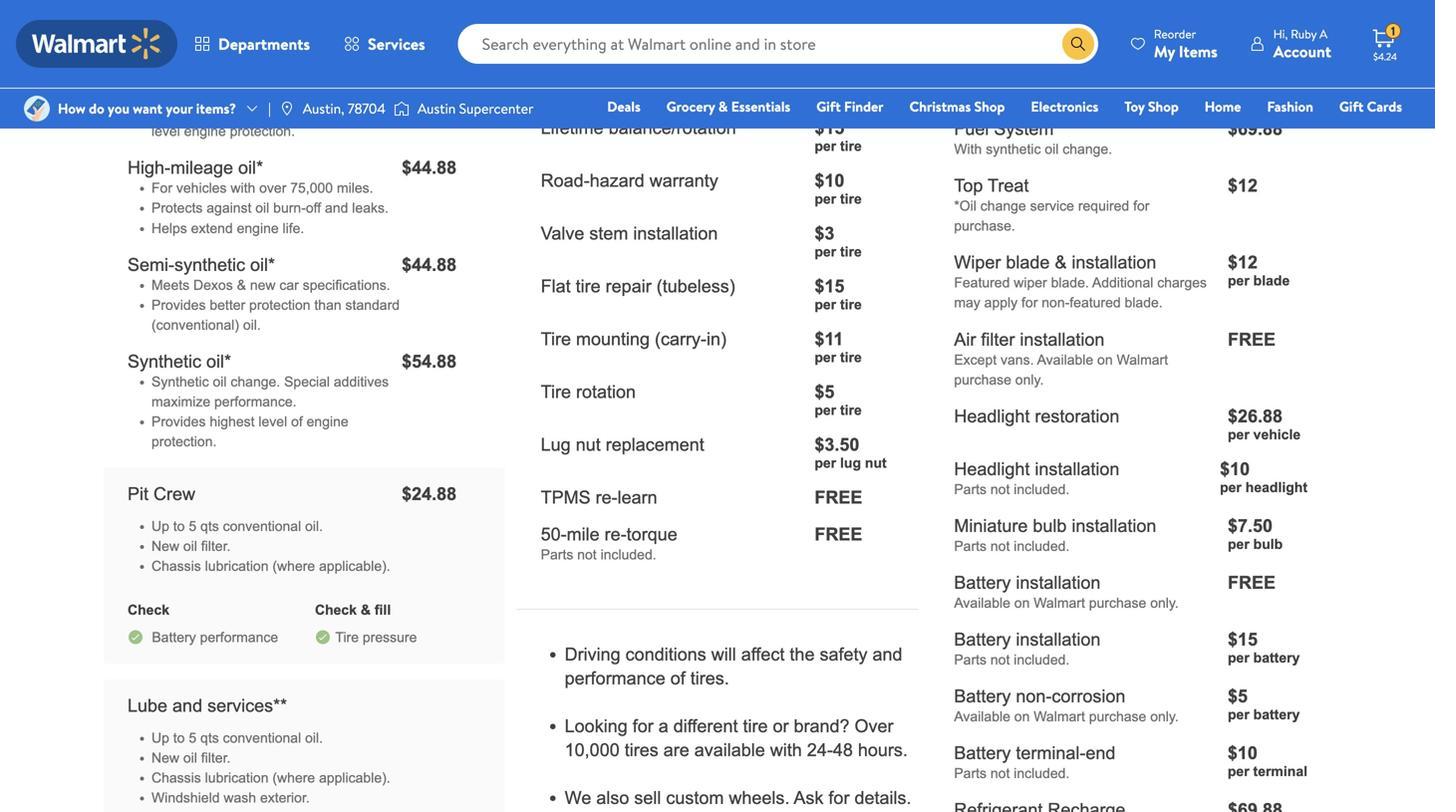 Task type: describe. For each thing, give the bounding box(es) containing it.
shop for christmas shop
[[974, 97, 1005, 116]]

home
[[1205, 97, 1241, 116]]

deals link
[[598, 96, 650, 117]]

gift cards registry
[[1173, 97, 1402, 144]]

items
[[1179, 40, 1218, 62]]

christmas
[[909, 97, 971, 116]]

austin,
[[303, 99, 344, 118]]

gift finder
[[816, 97, 884, 116]]

austin
[[418, 99, 456, 118]]

hi,
[[1273, 25, 1288, 42]]

debit
[[1283, 125, 1317, 144]]

how do you want your items?
[[58, 99, 236, 118]]

one
[[1249, 125, 1279, 144]]

shop for toy shop
[[1148, 97, 1179, 116]]

grocery & essentials
[[666, 97, 791, 116]]

reorder my items
[[1154, 25, 1218, 62]]

do
[[89, 99, 104, 118]]

Walmart Site-Wide search field
[[458, 24, 1098, 64]]

supercenter
[[459, 99, 534, 118]]

electronics
[[1031, 97, 1099, 116]]

toy shop link
[[1115, 96, 1188, 117]]

services
[[368, 33, 425, 55]]

registry
[[1173, 125, 1224, 144]]

austin supercenter
[[418, 99, 534, 118]]

essentials
[[731, 97, 791, 116]]

gift cards link
[[1330, 96, 1411, 117]]

walmart image
[[32, 28, 161, 60]]

registry link
[[1164, 124, 1232, 145]]

grocery & essentials link
[[657, 96, 799, 117]]

78704
[[348, 99, 386, 118]]

hi, ruby a account
[[1273, 25, 1331, 62]]

christmas shop link
[[901, 96, 1014, 117]]

gift for cards
[[1339, 97, 1364, 116]]



Task type: vqa. For each thing, say whether or not it's contained in the screenshot.
THE ONE DEBIT link
yes



Task type: locate. For each thing, give the bounding box(es) containing it.
 image for austin supercenter
[[394, 99, 410, 119]]

0 horizontal spatial gift
[[816, 97, 841, 116]]

grocery
[[666, 97, 715, 116]]

fashion
[[1267, 97, 1313, 116]]

walmart+
[[1343, 125, 1402, 144]]

&
[[718, 97, 728, 116]]

austin, 78704
[[303, 99, 386, 118]]

gift left cards
[[1339, 97, 1364, 116]]

toy
[[1124, 97, 1145, 116]]

want
[[133, 99, 162, 118]]

shop right "toy"
[[1148, 97, 1179, 116]]

1 horizontal spatial  image
[[394, 99, 410, 119]]

gift finder link
[[807, 96, 893, 117]]

shop right 'christmas' at right top
[[974, 97, 1005, 116]]

1 shop from the left
[[974, 97, 1005, 116]]

fashion link
[[1258, 96, 1322, 117]]

shop
[[974, 97, 1005, 116], [1148, 97, 1179, 116]]

your
[[166, 99, 193, 118]]

search icon image
[[1070, 36, 1086, 52]]

1 horizontal spatial shop
[[1148, 97, 1179, 116]]

gift left finder
[[816, 97, 841, 116]]

$4.24
[[1373, 50, 1397, 63]]

ruby
[[1291, 25, 1317, 42]]

1
[[1391, 23, 1395, 40]]

|
[[268, 99, 271, 118]]

 image
[[24, 96, 50, 122], [394, 99, 410, 119]]

 image for how do you want your items?
[[24, 96, 50, 122]]

0 horizontal spatial  image
[[24, 96, 50, 122]]

home link
[[1196, 96, 1250, 117]]

you
[[108, 99, 129, 118]]

toy shop
[[1124, 97, 1179, 116]]

reorder
[[1154, 25, 1196, 42]]

one debit
[[1249, 125, 1317, 144]]

 image left 'how'
[[24, 96, 50, 122]]

gift for finder
[[816, 97, 841, 116]]

items?
[[196, 99, 236, 118]]

finder
[[844, 97, 884, 116]]

a
[[1320, 25, 1328, 42]]

account
[[1273, 40, 1331, 62]]

how
[[58, 99, 86, 118]]

2 gift from the left
[[1339, 97, 1364, 116]]

walmart+ link
[[1334, 124, 1411, 145]]

cards
[[1367, 97, 1402, 116]]

Search search field
[[458, 24, 1098, 64]]

services button
[[327, 20, 442, 68]]

my
[[1154, 40, 1175, 62]]

one debit link
[[1240, 124, 1326, 145]]

0 horizontal spatial shop
[[974, 97, 1005, 116]]

deals
[[607, 97, 641, 116]]

christmas shop
[[909, 97, 1005, 116]]

departments
[[218, 33, 310, 55]]

1 gift from the left
[[816, 97, 841, 116]]

 image right 78704
[[394, 99, 410, 119]]

departments button
[[177, 20, 327, 68]]

gift
[[816, 97, 841, 116], [1339, 97, 1364, 116]]

1 horizontal spatial gift
[[1339, 97, 1364, 116]]

2 shop from the left
[[1148, 97, 1179, 116]]

electronics link
[[1022, 96, 1108, 117]]

gift inside gift cards registry
[[1339, 97, 1364, 116]]

 image
[[279, 101, 295, 117]]



